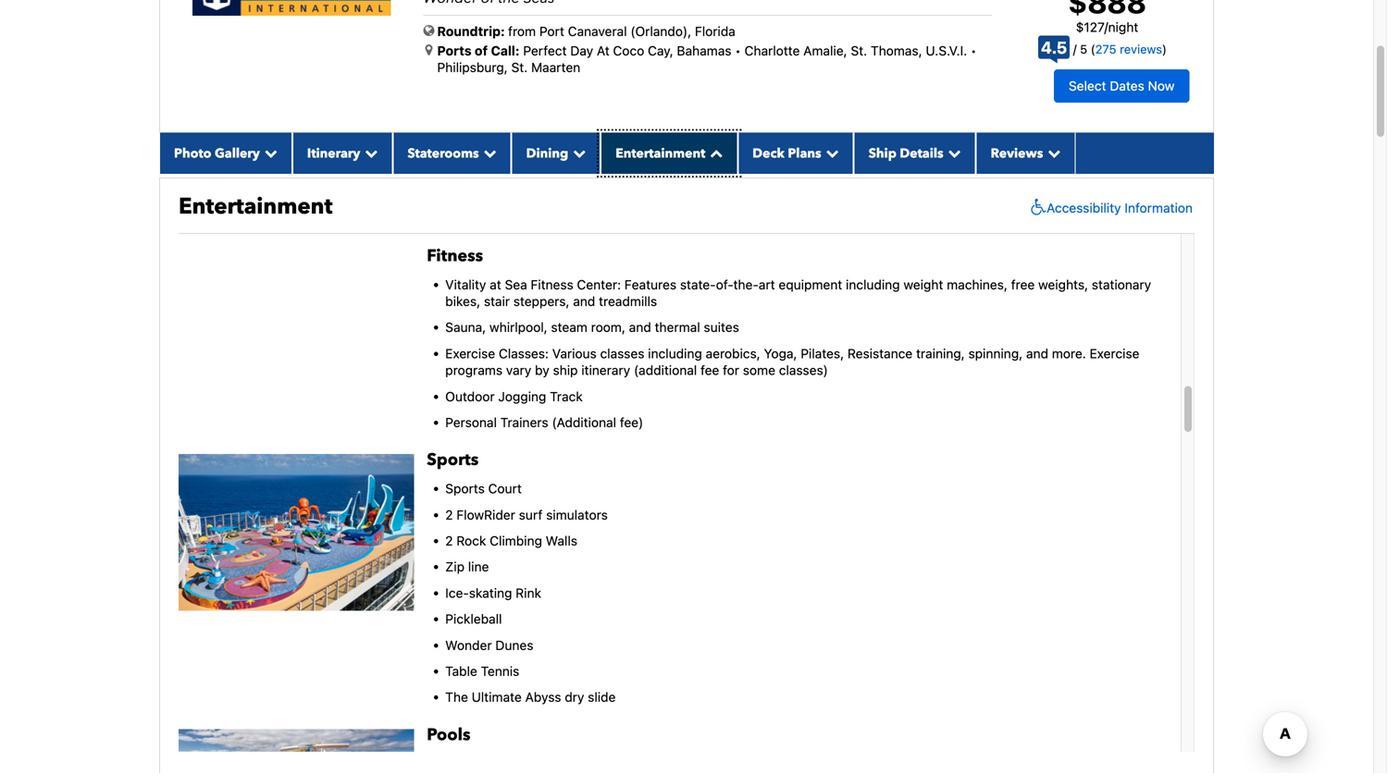 Task type: vqa. For each thing, say whether or not it's contained in the screenshot.
Accessibility Information link
yes



Task type: locate. For each thing, give the bounding box(es) containing it.
0 horizontal spatial chevron down image
[[479, 147, 497, 160]]

thomas,
[[871, 43, 923, 58]]

chevron down image left itinerary
[[260, 147, 278, 160]]

5 chevron down image from the left
[[1044, 147, 1061, 160]]

the-
[[734, 277, 759, 292]]

ports
[[437, 43, 472, 58]]

aerobics,
[[706, 346, 761, 361]]

1 vertical spatial including
[[648, 346, 702, 361]]

and down the center:
[[573, 294, 596, 309]]

1 vertical spatial and
[[629, 320, 652, 335]]

entertainment inside dropdown button
[[616, 145, 706, 162]]

2 rock climbing walls
[[446, 534, 578, 549]]

1 horizontal spatial entertainment
[[616, 145, 706, 162]]

1 horizontal spatial including
[[846, 277, 900, 292]]

1 horizontal spatial fitness
[[531, 277, 574, 292]]

charlotte
[[745, 43, 800, 58]]

dry
[[565, 690, 585, 706]]

1 horizontal spatial exercise
[[1090, 346, 1140, 361]]

and
[[573, 294, 596, 309], [629, 320, 652, 335], [1027, 346, 1049, 361]]

u.s.v.i.
[[926, 43, 968, 58]]

map marker image
[[425, 44, 433, 57]]

2 left flowrider
[[446, 508, 453, 523]]

photo
[[174, 145, 212, 162]]

reviews
[[991, 145, 1044, 162]]

fitness up steppers,
[[531, 277, 574, 292]]

0 horizontal spatial entertainment
[[179, 191, 333, 222]]

accessibility information link
[[1027, 198, 1193, 217]]

chevron down image left the staterooms
[[360, 147, 378, 160]]

2 left rock
[[446, 534, 453, 549]]

fitness inside vitality at sea fitness center: features state-of-the-art equipment including weight machines, free weights, stationary bikes, stair steppers, and treadmills
[[531, 277, 574, 292]]

/ up the 4.5 / 5 ( 275 reviews )
[[1105, 19, 1109, 35]]

including left weight
[[846, 277, 900, 292]]

chevron down image for deck plans
[[822, 147, 839, 160]]

chevron down image inside reviews dropdown button
[[1044, 147, 1061, 160]]

1 vertical spatial entertainment
[[179, 191, 333, 222]]

(additional
[[552, 415, 617, 430]]

chevron down image
[[260, 147, 278, 160], [360, 147, 378, 160], [569, 147, 586, 160], [944, 147, 962, 160], [1044, 147, 1061, 160]]

0 vertical spatial /
[[1105, 19, 1109, 35]]

st. down call:
[[512, 60, 528, 75]]

art
[[759, 277, 775, 292]]

0 horizontal spatial •
[[735, 43, 741, 58]]

0 vertical spatial and
[[573, 294, 596, 309]]

and left more.
[[1027, 346, 1049, 361]]

st. right amalie, on the right top of page
[[851, 43, 868, 58]]

walls
[[546, 534, 578, 549]]

itinerary button
[[292, 133, 393, 174]]

zip
[[446, 560, 465, 575]]

maarten
[[531, 60, 581, 75]]

yoga,
[[764, 346, 798, 361]]

reviews button
[[976, 133, 1076, 174]]

classes:
[[499, 346, 549, 361]]

canaveral
[[568, 24, 627, 39]]

0 horizontal spatial /
[[1074, 42, 1077, 56]]

cay,
[[648, 43, 674, 58]]

1 • from the left
[[735, 43, 741, 58]]

ice-skating rink
[[446, 586, 542, 601]]

fitness up vitality
[[427, 245, 483, 267]]

wonder
[[446, 638, 492, 653]]

1 vertical spatial 2
[[446, 534, 453, 549]]

climbing
[[490, 534, 542, 549]]

entertainment
[[616, 145, 706, 162], [179, 191, 333, 222]]

0 horizontal spatial including
[[648, 346, 702, 361]]

deck
[[753, 145, 785, 162]]

4.5
[[1041, 38, 1068, 58]]

chevron down image down maarten
[[569, 147, 586, 160]]

dining button
[[512, 133, 601, 174]]

sauna, whirlpool, steam room, and thermal suites
[[446, 320, 740, 335]]

wheelchair image
[[1027, 198, 1047, 217]]

0 horizontal spatial exercise
[[446, 346, 495, 361]]

/ for $127
[[1105, 19, 1109, 35]]

0 vertical spatial st.
[[851, 43, 868, 58]]

4 chevron down image from the left
[[944, 147, 962, 160]]

of-
[[716, 277, 734, 292]]

chevron down image left dining
[[479, 147, 497, 160]]

(orlando),
[[631, 24, 692, 39]]

$127 / night
[[1076, 19, 1139, 35]]

1 horizontal spatial •
[[971, 43, 977, 58]]

chevron down image up wheelchair image
[[1044, 147, 1061, 160]]

including up (additional
[[648, 346, 702, 361]]

0 vertical spatial sports
[[427, 449, 479, 472]]

ship
[[869, 145, 897, 162]]

dates
[[1110, 78, 1145, 93]]

0 vertical spatial fitness
[[427, 245, 483, 267]]

1 horizontal spatial chevron down image
[[822, 147, 839, 160]]

chevron down image inside deck plans dropdown button
[[822, 147, 839, 160]]

the
[[446, 690, 468, 706]]

roundtrip: from port canaveral (orlando), florida
[[437, 24, 736, 39]]

chevron down image inside ship details dropdown button
[[944, 147, 962, 160]]

2 horizontal spatial and
[[1027, 346, 1049, 361]]

the ultimate abyss dry slide
[[446, 690, 616, 706]]

2 for 2 rock climbing walls
[[446, 534, 453, 549]]

chevron down image inside 'itinerary' dropdown button
[[360, 147, 378, 160]]

chevron down image inside photo gallery dropdown button
[[260, 147, 278, 160]]

1 chevron down image from the left
[[479, 147, 497, 160]]

2 chevron down image from the left
[[822, 147, 839, 160]]

2 vertical spatial and
[[1027, 346, 1049, 361]]

1 vertical spatial st.
[[512, 60, 528, 75]]

globe image
[[424, 24, 435, 37]]

1 horizontal spatial and
[[629, 320, 652, 335]]

vitality at sea fitness center: features state-of-the-art equipment including weight machines, free weights, stationary bikes, stair steppers, and treadmills
[[446, 277, 1152, 309]]

/ for 4.5
[[1074, 42, 1077, 56]]

• down florida
[[735, 43, 741, 58]]

night
[[1109, 19, 1139, 35]]

sports for sports court
[[446, 481, 485, 497]]

sports down personal
[[427, 449, 479, 472]]

chevron down image for ship details
[[944, 147, 962, 160]]

/ inside the 4.5 / 5 ( 275 reviews )
[[1074, 42, 1077, 56]]

chevron down image
[[479, 147, 497, 160], [822, 147, 839, 160]]

chevron down image left reviews
[[944, 147, 962, 160]]

pilates,
[[801, 346, 844, 361]]

staterooms
[[408, 145, 479, 162]]

chevron down image for photo gallery
[[260, 147, 278, 160]]

thermal
[[655, 320, 701, 335]]

vitality
[[446, 277, 486, 292]]

exercise classes: various classes including aerobics, yoga, pilates, resistance training, spinning, and more. exercise programs vary by ship itinerary (additional fee for some classes)
[[446, 346, 1140, 378]]

rink
[[516, 586, 542, 601]]

2
[[446, 508, 453, 523], [446, 534, 453, 549]]

chevron down image inside dining dropdown button
[[569, 147, 586, 160]]

exercise
[[446, 346, 495, 361], [1090, 346, 1140, 361]]

photo gallery button
[[159, 133, 292, 174]]

training,
[[917, 346, 965, 361]]

1 horizontal spatial /
[[1105, 19, 1109, 35]]

chevron down image left ship
[[822, 147, 839, 160]]

for
[[723, 363, 740, 378]]

/ left 5
[[1074, 42, 1077, 56]]

(additional
[[634, 363, 697, 378]]

1 horizontal spatial st.
[[851, 43, 868, 58]]

sports up flowrider
[[446, 481, 485, 497]]

ship details
[[869, 145, 944, 162]]

2 2 from the top
[[446, 534, 453, 549]]

0 horizontal spatial and
[[573, 294, 596, 309]]

weights,
[[1039, 277, 1089, 292]]

more.
[[1052, 346, 1087, 361]]

0 vertical spatial entertainment
[[616, 145, 706, 162]]

1 chevron down image from the left
[[260, 147, 278, 160]]

2 flowrider surf simulators
[[446, 508, 608, 523]]

staterooms button
[[393, 133, 512, 174]]

2 chevron down image from the left
[[360, 147, 378, 160]]

0 vertical spatial 2
[[446, 508, 453, 523]]

chevron down image inside staterooms dropdown button
[[479, 147, 497, 160]]

1 vertical spatial sports
[[446, 481, 485, 497]]

1 2 from the top
[[446, 508, 453, 523]]

exercise up programs
[[446, 346, 495, 361]]

• right u.s.v.i.
[[971, 43, 977, 58]]

and inside exercise classes: various classes including aerobics, yoga, pilates, resistance training, spinning, and more. exercise programs vary by ship itinerary (additional fee for some classes)
[[1027, 346, 1049, 361]]

•
[[735, 43, 741, 58], [971, 43, 977, 58]]

1 vertical spatial /
[[1074, 42, 1077, 56]]

amalie,
[[804, 43, 848, 58]]

stair
[[484, 294, 510, 309]]

and down treadmills at the top of the page
[[629, 320, 652, 335]]

exercise right more.
[[1090, 346, 1140, 361]]

royal caribbean image
[[193, 0, 391, 16]]

1 vertical spatial fitness
[[531, 277, 574, 292]]

0 vertical spatial including
[[846, 277, 900, 292]]

tennis
[[481, 664, 520, 679]]

3 chevron down image from the left
[[569, 147, 586, 160]]

classes
[[600, 346, 645, 361]]

trainers
[[501, 415, 549, 430]]



Task type: describe. For each thing, give the bounding box(es) containing it.
zip line
[[446, 560, 489, 575]]

sea
[[505, 277, 527, 292]]

now
[[1148, 78, 1175, 93]]

ports of call: perfect day at coco cay, bahamas • charlotte amalie, st. thomas, u.s.v.i. • philipsburg, st. maarten
[[437, 43, 977, 75]]

including inside vitality at sea fitness center: features state-of-the-art equipment including weight machines, free weights, stationary bikes, stair steppers, and treadmills
[[846, 277, 900, 292]]

treadmills
[[599, 294, 657, 309]]

ice-
[[446, 586, 469, 601]]

2 for 2 flowrider surf simulators
[[446, 508, 453, 523]]

select          dates now link
[[1054, 69, 1190, 103]]

accessibility information
[[1047, 200, 1193, 216]]

4.5 / 5 ( 275 reviews )
[[1041, 38, 1167, 58]]

information
[[1125, 200, 1193, 216]]

275 reviews link
[[1096, 42, 1163, 56]]

spinning,
[[969, 346, 1023, 361]]

abyss
[[525, 690, 561, 706]]

275
[[1096, 42, 1117, 56]]

entertainment main content
[[150, 0, 1224, 774]]

plans
[[788, 145, 822, 162]]

personal
[[446, 415, 497, 430]]

chevron down image for dining
[[569, 147, 586, 160]]

0 horizontal spatial fitness
[[427, 245, 483, 267]]

0 horizontal spatial st.
[[512, 60, 528, 75]]

accessibility
[[1047, 200, 1122, 216]]

5
[[1081, 42, 1088, 56]]

dining
[[526, 145, 569, 162]]

ultimate
[[472, 690, 522, 706]]

ship details button
[[854, 133, 976, 174]]

by
[[535, 363, 550, 378]]

sauna,
[[446, 320, 486, 335]]

from
[[508, 24, 536, 39]]

whirlpool,
[[490, 320, 548, 335]]

chevron down image for staterooms
[[479, 147, 497, 160]]

at
[[490, 277, 502, 292]]

roundtrip:
[[437, 24, 505, 39]]

perfect
[[523, 43, 567, 58]]

suites
[[704, 320, 740, 335]]

some
[[743, 363, 776, 378]]

classes)
[[779, 363, 828, 378]]

sports for sports
[[427, 449, 479, 472]]

1 exercise from the left
[[446, 346, 495, 361]]

bahamas
[[677, 43, 732, 58]]

itinerary
[[307, 145, 360, 162]]

and inside vitality at sea fitness center: features state-of-the-art equipment including weight machines, free weights, stationary bikes, stair steppers, and treadmills
[[573, 294, 596, 309]]

itinerary
[[582, 363, 631, 378]]

port
[[540, 24, 565, 39]]

chevron up image
[[706, 147, 723, 160]]

gallery
[[215, 145, 260, 162]]

philipsburg,
[[437, 60, 508, 75]]

entertainment button
[[601, 133, 738, 174]]

slide
[[588, 690, 616, 706]]

select
[[1069, 78, 1107, 93]]

call:
[[491, 43, 520, 58]]

programs
[[446, 363, 503, 378]]

fee
[[701, 363, 720, 378]]

steppers,
[[514, 294, 570, 309]]

table
[[446, 664, 478, 679]]

surf
[[519, 508, 543, 523]]

pickleball
[[446, 612, 502, 627]]

select          dates now
[[1069, 78, 1175, 93]]

features
[[625, 277, 677, 292]]

center:
[[577, 277, 621, 292]]

dunes
[[496, 638, 534, 653]]

outdoor jogging track
[[446, 389, 583, 404]]

jogging
[[498, 389, 547, 404]]

fee)
[[620, 415, 644, 430]]

reviews
[[1120, 42, 1163, 56]]

including inside exercise classes: various classes including aerobics, yoga, pilates, resistance training, spinning, and more. exercise programs vary by ship itinerary (additional fee for some classes)
[[648, 346, 702, 361]]

deck plans button
[[738, 133, 854, 174]]

pools
[[427, 724, 471, 747]]

skating
[[469, 586, 512, 601]]

details
[[900, 145, 944, 162]]

vary
[[506, 363, 532, 378]]

equipment
[[779, 277, 843, 292]]

2 exercise from the left
[[1090, 346, 1140, 361]]

stationary
[[1092, 277, 1152, 292]]

bikes,
[[446, 294, 481, 309]]

coco
[[613, 43, 645, 58]]

2 • from the left
[[971, 43, 977, 58]]

at
[[597, 43, 610, 58]]

wonder dunes
[[446, 638, 534, 653]]

chevron down image for reviews
[[1044, 147, 1061, 160]]

simulators
[[546, 508, 608, 523]]

free
[[1012, 277, 1035, 292]]

chevron down image for itinerary
[[360, 147, 378, 160]]

line
[[468, 560, 489, 575]]

room,
[[591, 320, 626, 335]]

florida
[[695, 24, 736, 39]]

weight
[[904, 277, 944, 292]]



